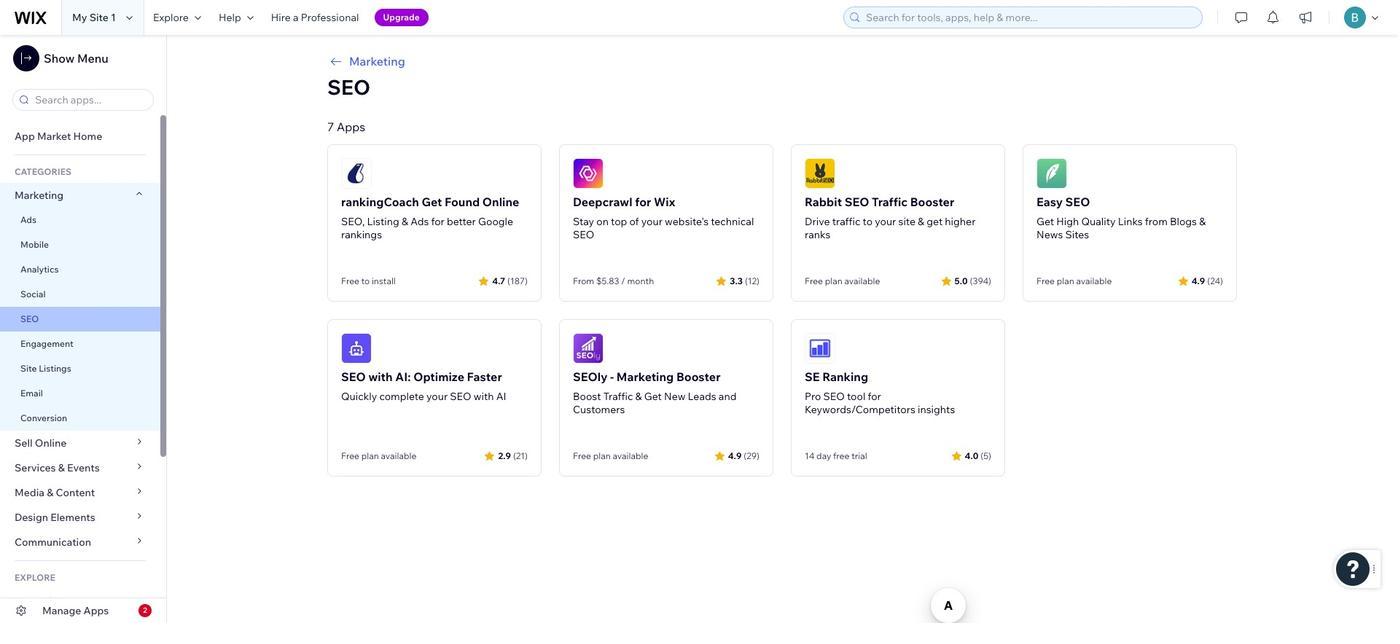 Task type: locate. For each thing, give the bounding box(es) containing it.
1 horizontal spatial apps
[[337, 120, 365, 134]]

a
[[293, 11, 299, 24]]

design elements link
[[0, 505, 160, 530]]

4.0
[[965, 450, 978, 461]]

& right media
[[47, 486, 53, 499]]

2 horizontal spatial your
[[875, 215, 896, 228]]

traffic inside rabbit seo traffic booster drive traffic to your site & get higher ranks
[[872, 195, 908, 209]]

your for ai:
[[426, 390, 448, 403]]

1 vertical spatial 4.9
[[728, 450, 742, 461]]

0 vertical spatial with
[[368, 370, 393, 384]]

rankingcoach
[[341, 195, 419, 209]]

free plan available for ai:
[[341, 450, 416, 461]]

& left get
[[918, 215, 924, 228]]

seo inside deepcrawl for wix stay on top of your website's technical seo
[[573, 228, 594, 241]]

1 horizontal spatial marketing
[[349, 54, 405, 69]]

booster up leads
[[676, 370, 721, 384]]

1
[[111, 11, 116, 24]]

technical
[[711, 215, 754, 228]]

new
[[664, 390, 686, 403]]

2 vertical spatial for
[[868, 390, 881, 403]]

available down the sites
[[1076, 276, 1112, 286]]

0 vertical spatial 4.9
[[1192, 275, 1205, 286]]

& right listing
[[402, 215, 408, 228]]

seo right pro
[[823, 390, 845, 403]]

plan for marketing
[[593, 450, 611, 461]]

trial
[[851, 450, 867, 461]]

free to install
[[341, 276, 396, 286]]

free down ranks
[[805, 276, 823, 286]]

show
[[44, 51, 75, 66]]

services
[[15, 461, 56, 475]]

ai:
[[395, 370, 411, 384]]

0 horizontal spatial marketing
[[15, 189, 64, 202]]

0 horizontal spatial apps
[[84, 604, 109, 617]]

0 vertical spatial apps
[[337, 120, 365, 134]]

0 vertical spatial for
[[635, 195, 651, 209]]

for left wix on the left top
[[635, 195, 651, 209]]

pro
[[805, 390, 821, 403]]

seo link
[[0, 307, 160, 332]]

to inside rabbit seo traffic booster drive traffic to your site & get higher ranks
[[863, 215, 873, 228]]

free down quickly in the bottom of the page
[[341, 450, 359, 461]]

&
[[402, 215, 408, 228], [918, 215, 924, 228], [1199, 215, 1206, 228], [635, 390, 642, 403], [58, 461, 65, 475], [47, 486, 53, 499]]

to left install
[[361, 276, 370, 286]]

ads link
[[0, 208, 160, 233]]

seoly - marketing booster logo image
[[573, 333, 604, 364]]

(24)
[[1207, 275, 1223, 286]]

site up email
[[20, 363, 37, 374]]

to right traffic on the right top of page
[[863, 215, 873, 228]]

faster
[[467, 370, 502, 384]]

with
[[368, 370, 393, 384], [474, 390, 494, 403]]

marketing link
[[327, 52, 1237, 70], [0, 183, 160, 208]]

apps inside sidebar element
[[84, 604, 109, 617]]

mobile
[[20, 239, 49, 250]]

plan down customers
[[593, 450, 611, 461]]

& right blogs
[[1199, 215, 1206, 228]]

plan down quickly in the bottom of the page
[[361, 450, 379, 461]]

available for ai:
[[381, 450, 416, 461]]

1 horizontal spatial your
[[641, 215, 663, 228]]

0 horizontal spatial with
[[368, 370, 393, 384]]

design elements
[[15, 511, 95, 524]]

(29)
[[744, 450, 760, 461]]

free for easy seo
[[1037, 276, 1055, 286]]

seo inside se ranking pro seo tool for keywords/competitors insights
[[823, 390, 845, 403]]

2.9 (21)
[[498, 450, 528, 461]]

google
[[478, 215, 513, 228]]

booster for rabbit seo traffic booster
[[910, 195, 954, 209]]

-
[[610, 370, 614, 384]]

0 vertical spatial marketing link
[[327, 52, 1237, 70]]

booster
[[910, 195, 954, 209], [676, 370, 721, 384]]

customers
[[573, 403, 625, 416]]

1 horizontal spatial for
[[635, 195, 651, 209]]

4.7 (187)
[[492, 275, 528, 286]]

online up google
[[482, 195, 519, 209]]

ads right listing
[[410, 215, 429, 228]]

your left site
[[875, 215, 896, 228]]

team
[[15, 595, 41, 608]]

your down optimize
[[426, 390, 448, 403]]

0 horizontal spatial traffic
[[603, 390, 633, 403]]

month
[[627, 276, 654, 286]]

free plan available down the sites
[[1037, 276, 1112, 286]]

rabbit seo traffic booster logo image
[[805, 158, 835, 189]]

2 horizontal spatial get
[[1037, 215, 1054, 228]]

3.3
[[730, 275, 743, 286]]

news
[[1037, 228, 1063, 241]]

get down easy
[[1037, 215, 1054, 228]]

for inside deepcrawl for wix stay on top of your website's technical seo
[[635, 195, 651, 209]]

seo up traffic on the right top of page
[[845, 195, 869, 209]]

your inside deepcrawl for wix stay on top of your website's technical seo
[[641, 215, 663, 228]]

0 vertical spatial traffic
[[872, 195, 908, 209]]

1 vertical spatial traffic
[[603, 390, 633, 403]]

marketing right "-"
[[617, 370, 674, 384]]

1 vertical spatial booster
[[676, 370, 721, 384]]

get inside easy seo get high quality links from blogs & news sites
[[1037, 215, 1054, 228]]

1 vertical spatial online
[[35, 437, 67, 450]]

marketing inside sidebar element
[[15, 189, 64, 202]]

apps right 7
[[337, 120, 365, 134]]

se ranking pro seo tool for keywords/competitors insights
[[805, 370, 955, 416]]

my
[[72, 11, 87, 24]]

easy seo get high quality links from blogs & news sites
[[1037, 195, 1206, 241]]

seoly - marketing booster boost traffic & get new leads and customers
[[573, 370, 737, 416]]

& left new on the left
[[635, 390, 642, 403]]

1 vertical spatial for
[[431, 215, 445, 228]]

1 horizontal spatial traffic
[[872, 195, 908, 209]]

4.9 left (29)
[[728, 450, 742, 461]]

Search for tools, apps, help & more... field
[[862, 7, 1198, 28]]

1 horizontal spatial marketing link
[[327, 52, 1237, 70]]

1 horizontal spatial booster
[[910, 195, 954, 209]]

show menu button
[[13, 45, 108, 71]]

Search apps... field
[[31, 90, 149, 110]]

social
[[20, 289, 46, 300]]

online up 'services & events'
[[35, 437, 67, 450]]

2 horizontal spatial for
[[868, 390, 881, 403]]

hire a professional
[[271, 11, 359, 24]]

& inside rabbit seo traffic booster drive traffic to your site & get higher ranks
[[918, 215, 924, 228]]

rabbit seo traffic booster drive traffic to your site & get higher ranks
[[805, 195, 976, 241]]

ranks
[[805, 228, 830, 241]]

online
[[482, 195, 519, 209], [35, 437, 67, 450]]

booster inside seoly - marketing booster boost traffic & get new leads and customers
[[676, 370, 721, 384]]

plan for traffic
[[825, 276, 842, 286]]

seo with ai: optimize faster quickly complete your seo with ai
[[341, 370, 506, 403]]

site left 1
[[89, 11, 109, 24]]

marketing down categories
[[15, 189, 64, 202]]

5.0
[[955, 275, 968, 286]]

get inside rankingcoach get found online seo, listing & ads for better google rankings
[[422, 195, 442, 209]]

online inside sidebar element
[[35, 437, 67, 450]]

for right tool
[[868, 390, 881, 403]]

booster inside rabbit seo traffic booster drive traffic to your site & get higher ranks
[[910, 195, 954, 209]]

conversion
[[20, 413, 67, 424]]

free down customers
[[573, 450, 591, 461]]

1 vertical spatial site
[[20, 363, 37, 374]]

conversion link
[[0, 406, 160, 431]]

sites
[[1065, 228, 1089, 241]]

ads up mobile
[[20, 214, 36, 225]]

1 vertical spatial marketing link
[[0, 183, 160, 208]]

plan for ai:
[[361, 450, 379, 461]]

0 horizontal spatial site
[[20, 363, 37, 374]]

complete
[[379, 390, 424, 403]]

free plan available down customers
[[573, 450, 648, 461]]

4.9 left (24)
[[1192, 275, 1205, 286]]

get left 'found'
[[422, 195, 442, 209]]

free for rabbit seo traffic booster
[[805, 276, 823, 286]]

your inside seo with ai: optimize faster quickly complete your seo with ai
[[426, 390, 448, 403]]

analytics link
[[0, 257, 160, 282]]

se
[[805, 370, 820, 384]]

communication link
[[0, 530, 160, 555]]

booster up get
[[910, 195, 954, 209]]

1 vertical spatial with
[[474, 390, 494, 403]]

available down customers
[[613, 450, 648, 461]]

0 vertical spatial booster
[[910, 195, 954, 209]]

1 horizontal spatial with
[[474, 390, 494, 403]]

traffic up site
[[872, 195, 908, 209]]

with left ai
[[474, 390, 494, 403]]

help button
[[210, 0, 262, 35]]

seo down social
[[20, 313, 39, 324]]

communication
[[15, 536, 93, 549]]

apps right manage
[[84, 604, 109, 617]]

2.9
[[498, 450, 511, 461]]

4.9
[[1192, 275, 1205, 286], [728, 450, 742, 461]]

sell
[[15, 437, 33, 450]]

(187)
[[507, 275, 528, 286]]

higher
[[945, 215, 976, 228]]

free down the news
[[1037, 276, 1055, 286]]

get left new on the left
[[644, 390, 662, 403]]

available down traffic on the right top of page
[[844, 276, 880, 286]]

traffic down "-"
[[603, 390, 633, 403]]

3.3 (12)
[[730, 275, 760, 286]]

0 horizontal spatial get
[[422, 195, 442, 209]]

available down complete
[[381, 450, 416, 461]]

boost
[[573, 390, 601, 403]]

stay
[[573, 215, 594, 228]]

tool
[[847, 390, 866, 403]]

0 horizontal spatial to
[[361, 276, 370, 286]]

and
[[719, 390, 737, 403]]

2 vertical spatial marketing
[[617, 370, 674, 384]]

1 vertical spatial marketing
[[15, 189, 64, 202]]

0 vertical spatial online
[[482, 195, 519, 209]]

1 vertical spatial get
[[1037, 215, 1054, 228]]

0 vertical spatial site
[[89, 11, 109, 24]]

from
[[573, 276, 594, 286]]

with left ai: on the left bottom of the page
[[368, 370, 393, 384]]

free left install
[[341, 276, 359, 286]]

2 horizontal spatial marketing
[[617, 370, 674, 384]]

marketing inside seoly - marketing booster boost traffic & get new leads and customers
[[617, 370, 674, 384]]

1 horizontal spatial online
[[482, 195, 519, 209]]

your for wix
[[641, 215, 663, 228]]

booster for seoly - marketing booster
[[676, 370, 721, 384]]

ads inside rankingcoach get found online seo, listing & ads for better google rankings
[[410, 215, 429, 228]]

0 horizontal spatial ads
[[20, 214, 36, 225]]

seo inside rabbit seo traffic booster drive traffic to your site & get higher ranks
[[845, 195, 869, 209]]

2 vertical spatial get
[[644, 390, 662, 403]]

free plan available down ranks
[[805, 276, 880, 286]]

1 horizontal spatial to
[[863, 215, 873, 228]]

0 horizontal spatial booster
[[676, 370, 721, 384]]

seoly
[[573, 370, 608, 384]]

0 horizontal spatial marketing link
[[0, 183, 160, 208]]

0 horizontal spatial your
[[426, 390, 448, 403]]

your inside rabbit seo traffic booster drive traffic to your site & get higher ranks
[[875, 215, 896, 228]]

1 vertical spatial apps
[[84, 604, 109, 617]]

free for seoly - marketing booster
[[573, 450, 591, 461]]

marketing down upgrade button
[[349, 54, 405, 69]]

1 horizontal spatial get
[[644, 390, 662, 403]]

for inside rankingcoach get found online seo, listing & ads for better google rankings
[[431, 215, 445, 228]]

5.0 (394)
[[955, 275, 991, 286]]

0 vertical spatial get
[[422, 195, 442, 209]]

team picks link
[[0, 589, 160, 614]]

& left events
[[58, 461, 65, 475]]

free plan available for get
[[1037, 276, 1112, 286]]

plan down the sites
[[1057, 276, 1074, 286]]

deepcrawl for wix stay on top of your website's technical seo
[[573, 195, 754, 241]]

& inside rankingcoach get found online seo, listing & ads for better google rankings
[[402, 215, 408, 228]]

seo up the high
[[1065, 195, 1090, 209]]

plan down ranks
[[825, 276, 842, 286]]

seo left on on the top left
[[573, 228, 594, 241]]

quickly
[[341, 390, 377, 403]]

1 horizontal spatial ads
[[410, 215, 429, 228]]

seo up 7 apps
[[327, 74, 370, 100]]

0 vertical spatial to
[[863, 215, 873, 228]]

to
[[863, 215, 873, 228], [361, 276, 370, 286]]

your right of
[[641, 215, 663, 228]]

free plan available down quickly in the bottom of the page
[[341, 450, 416, 461]]

media
[[15, 486, 44, 499]]

0 horizontal spatial for
[[431, 215, 445, 228]]

1 horizontal spatial 4.9
[[1192, 275, 1205, 286]]

explore
[[153, 11, 189, 24]]

0 horizontal spatial 4.9
[[728, 450, 742, 461]]

0 horizontal spatial online
[[35, 437, 67, 450]]

for left better
[[431, 215, 445, 228]]

design
[[15, 511, 48, 524]]

apps
[[337, 120, 365, 134], [84, 604, 109, 617]]



Task type: vqa. For each thing, say whether or not it's contained in the screenshot.
Services
yes



Task type: describe. For each thing, give the bounding box(es) containing it.
install
[[372, 276, 396, 286]]

apps for 7 apps
[[337, 120, 365, 134]]

seo inside easy seo get high quality links from blogs & news sites
[[1065, 195, 1090, 209]]

sell online link
[[0, 431, 160, 456]]

insights
[[918, 403, 955, 416]]

seo down optimize
[[450, 390, 471, 403]]

se ranking logo image
[[805, 333, 835, 364]]

seo up quickly in the bottom of the page
[[341, 370, 366, 384]]

4.9 (24)
[[1192, 275, 1223, 286]]

top
[[611, 215, 627, 228]]

free plan available for traffic
[[805, 276, 880, 286]]

4.9 for seoly - marketing booster
[[728, 450, 742, 461]]

free
[[833, 450, 850, 461]]

sidebar element
[[0, 35, 167, 623]]

available for marketing
[[613, 450, 648, 461]]

free for seo with ai: optimize faster
[[341, 450, 359, 461]]

better
[[447, 215, 476, 228]]

elements
[[50, 511, 95, 524]]

for inside se ranking pro seo tool for keywords/competitors insights
[[868, 390, 881, 403]]

high
[[1056, 215, 1079, 228]]

$5.83
[[596, 276, 619, 286]]

1 horizontal spatial site
[[89, 11, 109, 24]]

mobile link
[[0, 233, 160, 257]]

app
[[15, 130, 35, 143]]

ads inside ads link
[[20, 214, 36, 225]]

found
[[445, 195, 480, 209]]

media & content
[[15, 486, 95, 499]]

4.9 for easy seo
[[1192, 275, 1205, 286]]

site inside site listings link
[[20, 363, 37, 374]]

deepcrawl for wix logo image
[[573, 158, 604, 189]]

7
[[327, 120, 334, 134]]

manage apps
[[42, 604, 109, 617]]

plan for get
[[1057, 276, 1074, 286]]

upgrade
[[383, 12, 420, 23]]

14
[[805, 450, 815, 461]]

available for get
[[1076, 276, 1112, 286]]

seo,
[[341, 215, 365, 228]]

get inside seoly - marketing booster boost traffic & get new leads and customers
[[644, 390, 662, 403]]

wix
[[654, 195, 675, 209]]

website's
[[665, 215, 709, 228]]

your for traffic
[[875, 215, 896, 228]]

leads
[[688, 390, 716, 403]]

from $5.83 / month
[[573, 276, 654, 286]]

hire
[[271, 11, 291, 24]]

seo with ai: optimize faster logo image
[[341, 333, 372, 364]]

0 vertical spatial marketing
[[349, 54, 405, 69]]

site listings link
[[0, 356, 160, 381]]

categories
[[15, 166, 71, 177]]

home
[[73, 130, 102, 143]]

& inside easy seo get high quality links from blogs & news sites
[[1199, 215, 1206, 228]]

engagement link
[[0, 332, 160, 356]]

my site 1
[[72, 11, 116, 24]]

day
[[816, 450, 831, 461]]

quality
[[1081, 215, 1116, 228]]

apps for manage apps
[[84, 604, 109, 617]]

media & content link
[[0, 480, 160, 505]]

engagement
[[20, 338, 73, 349]]

(394)
[[970, 275, 991, 286]]

ranking
[[822, 370, 868, 384]]

available for traffic
[[844, 276, 880, 286]]

services & events
[[15, 461, 100, 475]]

get
[[927, 215, 943, 228]]

14 day free trial
[[805, 450, 867, 461]]

show menu
[[44, 51, 108, 66]]

1 vertical spatial to
[[361, 276, 370, 286]]

ai
[[496, 390, 506, 403]]

free plan available for marketing
[[573, 450, 648, 461]]

traffic
[[832, 215, 860, 228]]

email link
[[0, 381, 160, 406]]

help
[[219, 11, 241, 24]]

links
[[1118, 215, 1143, 228]]

market
[[37, 130, 71, 143]]

app market home link
[[0, 124, 160, 149]]

deepcrawl
[[573, 195, 632, 209]]

2
[[143, 606, 147, 615]]

app market home
[[15, 130, 102, 143]]

rankings
[[341, 228, 382, 241]]

rabbit
[[805, 195, 842, 209]]

free for rankingcoach get found online
[[341, 276, 359, 286]]

blogs
[[1170, 215, 1197, 228]]

listing
[[367, 215, 399, 228]]

drive
[[805, 215, 830, 228]]

explore
[[15, 572, 55, 583]]

manage
[[42, 604, 81, 617]]

4.0 (5)
[[965, 450, 991, 461]]

site
[[898, 215, 916, 228]]

traffic inside seoly - marketing booster boost traffic & get new leads and customers
[[603, 390, 633, 403]]

4.7
[[492, 275, 505, 286]]

online inside rankingcoach get found online seo, listing & ads for better google rankings
[[482, 195, 519, 209]]

rankingcoach get found online logo image
[[341, 158, 372, 189]]

email
[[20, 388, 43, 399]]

picks
[[43, 595, 68, 608]]

& inside seoly - marketing booster boost traffic & get new leads and customers
[[635, 390, 642, 403]]

easy
[[1037, 195, 1063, 209]]

easy seo logo image
[[1037, 158, 1067, 189]]

seo inside sidebar element
[[20, 313, 39, 324]]



